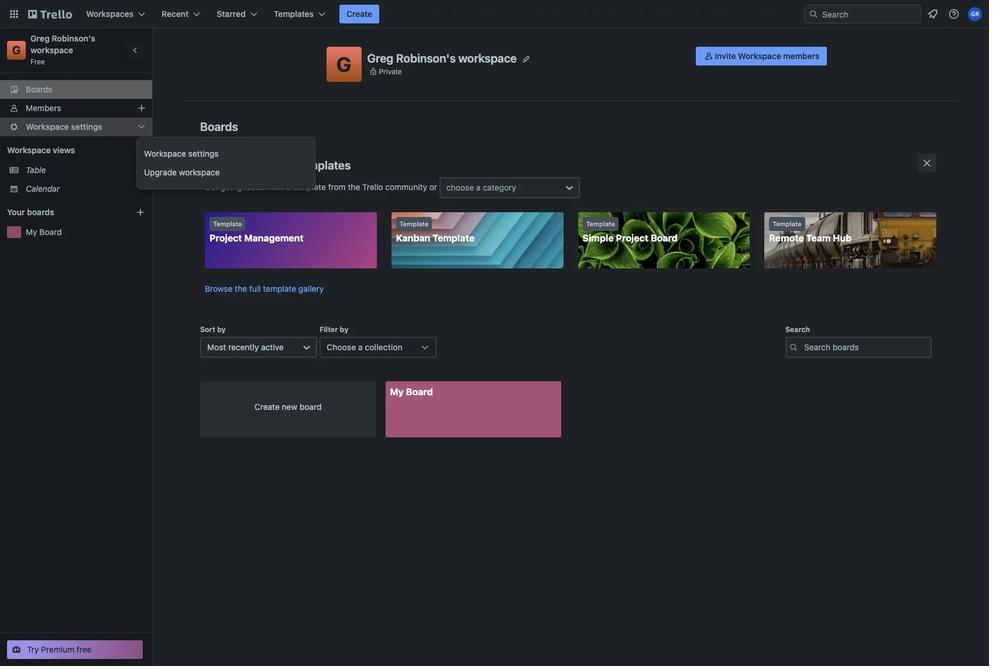 Task type: vqa. For each thing, say whether or not it's contained in the screenshot.
Create new board
yes



Task type: describe. For each thing, give the bounding box(es) containing it.
template for simple
[[586, 220, 615, 228]]

robinson's for greg robinson's workspace free
[[52, 33, 95, 43]]

by for filter by
[[340, 325, 348, 334]]

greg robinson's workspace free
[[30, 33, 98, 66]]

faster
[[244, 182, 266, 192]]

template simple project board
[[583, 220, 678, 244]]

trello
[[362, 182, 383, 192]]

category
[[483, 183, 516, 193]]

1 vertical spatial the
[[235, 284, 247, 294]]

template for kanban
[[400, 220, 429, 228]]

active
[[261, 342, 284, 352]]

most for most recently active
[[207, 342, 226, 352]]

robinson's for greg robinson's workspace
[[396, 51, 456, 65]]

premium
[[41, 645, 74, 655]]

project inside template project management
[[210, 233, 242, 244]]

popular
[[253, 159, 294, 172]]

choose
[[447, 183, 474, 193]]

most recently active
[[207, 342, 284, 352]]

templates
[[274, 9, 314, 19]]

workspace settings inside "popup button"
[[26, 122, 102, 132]]

community
[[385, 182, 427, 192]]

most for most popular templates
[[224, 159, 251, 172]]

primary element
[[0, 0, 989, 28]]

sm image
[[703, 50, 715, 62]]

workspace settings button
[[0, 118, 152, 136]]

0 horizontal spatial my
[[26, 227, 37, 237]]

choose a category
[[447, 183, 516, 193]]

upgrade workspace link
[[137, 163, 329, 182]]

1 vertical spatial my board link
[[385, 382, 561, 438]]

greg for greg robinson's workspace free
[[30, 33, 50, 43]]

templates button
[[267, 5, 333, 23]]

browse the full template gallery link
[[205, 284, 324, 294]]

hub
[[833, 233, 852, 244]]

0 notifications image
[[926, 7, 940, 21]]

template for remote
[[773, 220, 802, 228]]

browse
[[205, 284, 233, 294]]

g button
[[326, 47, 361, 82]]

settings inside workspace settings "popup button"
[[71, 122, 102, 132]]

a for choose a collection
[[358, 342, 363, 352]]

invite
[[715, 51, 736, 61]]

g for g 'button' at left
[[336, 52, 351, 76]]

1 horizontal spatial boards
[[200, 120, 238, 133]]

workspaces button
[[79, 5, 152, 23]]

upgrade
[[144, 167, 177, 177]]

filter
[[320, 325, 338, 334]]

recent button
[[155, 5, 207, 23]]

private
[[379, 67, 402, 76]]

greg robinson's workspace link
[[30, 33, 98, 55]]

open information menu image
[[948, 8, 960, 20]]

0 horizontal spatial boards
[[26, 84, 52, 94]]

workspace inside 'link'
[[179, 167, 220, 177]]

0 vertical spatial the
[[348, 182, 360, 192]]

invite workspace members
[[715, 51, 820, 61]]

members
[[784, 51, 820, 61]]

choose
[[327, 342, 356, 352]]

table
[[26, 165, 46, 175]]

template kanban template
[[396, 220, 475, 244]]

remote
[[769, 233, 804, 244]]

get going faster with a template from the trello community or
[[205, 182, 440, 192]]

browse the full template gallery
[[205, 284, 324, 294]]

team
[[806, 233, 831, 244]]

workspaces
[[86, 9, 133, 19]]

boards link
[[0, 80, 152, 99]]

get
[[205, 182, 218, 192]]

choose a collection button
[[320, 337, 437, 358]]

your
[[7, 207, 25, 217]]

or
[[430, 182, 437, 192]]

by for sort by
[[217, 325, 226, 334]]

kanban
[[396, 233, 430, 244]]

workspace up upgrade at top left
[[144, 149, 186, 159]]

workspace inside button
[[738, 51, 781, 61]]



Task type: locate. For each thing, give the bounding box(es) containing it.
by right filter
[[340, 325, 348, 334]]

greg robinson's workspace
[[367, 51, 517, 65]]

workspace
[[738, 51, 781, 61], [26, 122, 69, 132], [7, 145, 51, 155], [144, 149, 186, 159]]

1 horizontal spatial workspace
[[179, 167, 220, 177]]

1 horizontal spatial settings
[[188, 149, 219, 159]]

recent
[[162, 9, 189, 19]]

0 horizontal spatial my board link
[[26, 227, 145, 238]]

boards
[[27, 207, 54, 217]]

full
[[249, 284, 261, 294]]

boards up "members"
[[26, 84, 52, 94]]

template inside template remote team hub
[[773, 220, 802, 228]]

most down sort by
[[207, 342, 226, 352]]

0 vertical spatial my board
[[26, 227, 62, 237]]

template up remote at top
[[773, 220, 802, 228]]

create left new
[[255, 402, 280, 412]]

workspace for greg robinson's workspace
[[458, 51, 517, 65]]

invite workspace members button
[[696, 47, 827, 66]]

2 horizontal spatial a
[[476, 183, 481, 193]]

template right kanban
[[433, 233, 475, 244]]

workspace
[[30, 45, 73, 55], [458, 51, 517, 65], [179, 167, 220, 177]]

1 horizontal spatial robinson's
[[396, 51, 456, 65]]

template inside template simple project board
[[586, 220, 615, 228]]

workspace down primary element
[[458, 51, 517, 65]]

gallery
[[298, 284, 324, 294]]

template up kanban
[[400, 220, 429, 228]]

my
[[26, 227, 37, 237], [390, 387, 404, 397]]

workspace for greg robinson's workspace free
[[30, 45, 73, 55]]

g down switch to… icon
[[12, 43, 21, 57]]

members
[[26, 103, 61, 113]]

the
[[348, 182, 360, 192], [235, 284, 247, 294]]

create button
[[340, 5, 379, 23]]

switch to… image
[[8, 8, 20, 20]]

workspace up get
[[179, 167, 220, 177]]

collection
[[365, 342, 403, 352]]

2 project from the left
[[616, 233, 649, 244]]

0 horizontal spatial a
[[286, 182, 291, 192]]

Search text field
[[786, 337, 932, 358]]

settings down members link
[[71, 122, 102, 132]]

0 vertical spatial workspace settings
[[26, 122, 102, 132]]

g left the private
[[336, 52, 351, 76]]

project right simple
[[616, 233, 649, 244]]

create up g 'button' at left
[[347, 9, 372, 19]]

a inside button
[[358, 342, 363, 352]]

create for create new board
[[255, 402, 280, 412]]

try premium free button
[[7, 641, 143, 660]]

starred
[[217, 9, 246, 19]]

by right sort
[[217, 325, 226, 334]]

1 horizontal spatial the
[[348, 182, 360, 192]]

starred button
[[210, 5, 264, 23]]

management
[[244, 233, 304, 244]]

a
[[286, 182, 291, 192], [476, 183, 481, 193], [358, 342, 363, 352]]

workspace navigation collapse icon image
[[128, 42, 144, 59]]

1 vertical spatial greg
[[367, 51, 394, 65]]

sort by
[[200, 325, 226, 334]]

views
[[53, 145, 75, 155]]

my board down boards
[[26, 227, 62, 237]]

workspace down "members"
[[26, 122, 69, 132]]

template up simple
[[586, 220, 615, 228]]

0 horizontal spatial by
[[217, 325, 226, 334]]

from
[[328, 182, 346, 192]]

board inside template simple project board
[[651, 233, 678, 244]]

2 horizontal spatial board
[[651, 233, 678, 244]]

the right from
[[348, 182, 360, 192]]

try premium free
[[27, 645, 92, 655]]

choose a collection
[[327, 342, 403, 352]]

0 horizontal spatial the
[[235, 284, 247, 294]]

upgrade workspace
[[144, 167, 220, 177]]

0 horizontal spatial settings
[[71, 122, 102, 132]]

1 vertical spatial my board
[[390, 387, 433, 397]]

greg for greg robinson's workspace
[[367, 51, 394, 65]]

0 horizontal spatial greg
[[30, 33, 50, 43]]

recently
[[228, 342, 259, 352]]

workspace settings down members link
[[26, 122, 102, 132]]

settings
[[71, 122, 102, 132], [188, 149, 219, 159]]

1 horizontal spatial my board
[[390, 387, 433, 397]]

Search field
[[818, 5, 921, 23]]

0 horizontal spatial create
[[255, 402, 280, 412]]

my board down collection
[[390, 387, 433, 397]]

create
[[347, 9, 372, 19], [255, 402, 280, 412]]

1 horizontal spatial a
[[358, 342, 363, 352]]

calendar
[[26, 184, 60, 194]]

0 vertical spatial most
[[224, 159, 251, 172]]

board
[[39, 227, 62, 237], [651, 233, 678, 244], [406, 387, 433, 397]]

greg
[[30, 33, 50, 43], [367, 51, 394, 65]]

0 vertical spatial settings
[[71, 122, 102, 132]]

robinson's down back to home image
[[52, 33, 95, 43]]

1 vertical spatial most
[[207, 342, 226, 352]]

0 horizontal spatial project
[[210, 233, 242, 244]]

1 horizontal spatial my board link
[[385, 382, 561, 438]]

g inside "link"
[[12, 43, 21, 57]]

template down templates
[[293, 182, 326, 192]]

going
[[221, 182, 242, 192]]

0 vertical spatial template
[[293, 182, 326, 192]]

workspace settings up upgrade workspace
[[144, 149, 219, 159]]

workspace settings
[[26, 122, 102, 132], [144, 149, 219, 159]]

the left full
[[235, 284, 247, 294]]

simple
[[583, 233, 614, 244]]

my down your boards
[[26, 227, 37, 237]]

1 horizontal spatial by
[[340, 325, 348, 334]]

add board image
[[136, 208, 145, 217]]

template for project
[[213, 220, 242, 228]]

workspace up free
[[30, 45, 73, 55]]

boards
[[26, 84, 52, 94], [200, 120, 238, 133]]

1 horizontal spatial create
[[347, 9, 372, 19]]

template inside template project management
[[213, 220, 242, 228]]

sort
[[200, 325, 215, 334]]

my board
[[26, 227, 62, 237], [390, 387, 433, 397]]

template project management
[[210, 220, 304, 244]]

table link
[[26, 164, 145, 176]]

boards up workspace settings link
[[200, 120, 238, 133]]

g
[[12, 43, 21, 57], [336, 52, 351, 76]]

1 horizontal spatial my
[[390, 387, 404, 397]]

1 vertical spatial boards
[[200, 120, 238, 133]]

workspace inside the greg robinson's workspace free
[[30, 45, 73, 55]]

create new board
[[255, 402, 322, 412]]

create for create
[[347, 9, 372, 19]]

0 vertical spatial boards
[[26, 84, 52, 94]]

2 by from the left
[[340, 325, 348, 334]]

filter by
[[320, 325, 348, 334]]

search image
[[809, 9, 818, 19]]

0 horizontal spatial workspace settings
[[26, 122, 102, 132]]

project inside template simple project board
[[616, 233, 649, 244]]

1 project from the left
[[210, 233, 242, 244]]

settings up upgrade workspace
[[188, 149, 219, 159]]

1 horizontal spatial board
[[406, 387, 433, 397]]

free
[[30, 57, 45, 66]]

template
[[213, 220, 242, 228], [400, 220, 429, 228], [586, 220, 615, 228], [773, 220, 802, 228], [433, 233, 475, 244]]

settings inside workspace settings link
[[188, 149, 219, 159]]

workspace right invite
[[738, 51, 781, 61]]

free
[[77, 645, 92, 655]]

2 horizontal spatial workspace
[[458, 51, 517, 65]]

1 vertical spatial settings
[[188, 149, 219, 159]]

greg up the private
[[367, 51, 394, 65]]

robinson's inside the greg robinson's workspace free
[[52, 33, 95, 43]]

1 horizontal spatial workspace settings
[[144, 149, 219, 159]]

robinson's
[[52, 33, 95, 43], [396, 51, 456, 65]]

1 vertical spatial create
[[255, 402, 280, 412]]

my down collection
[[390, 387, 404, 397]]

new
[[282, 402, 298, 412]]

templates
[[297, 159, 351, 172]]

most up the going
[[224, 159, 251, 172]]

0 horizontal spatial robinson's
[[52, 33, 95, 43]]

1 horizontal spatial project
[[616, 233, 649, 244]]

most
[[224, 159, 251, 172], [207, 342, 226, 352]]

g for g "link"
[[12, 43, 21, 57]]

0 horizontal spatial g
[[12, 43, 21, 57]]

template right full
[[263, 284, 296, 294]]

g inside 'button'
[[336, 52, 351, 76]]

workspace settings link
[[137, 145, 329, 163]]

1 horizontal spatial g
[[336, 52, 351, 76]]

workspace inside "popup button"
[[26, 122, 69, 132]]

workspace views
[[7, 145, 75, 155]]

greg robinson (gregrobinson96) image
[[968, 7, 982, 21]]

template remote team hub
[[769, 220, 852, 244]]

0 horizontal spatial my board
[[26, 227, 62, 237]]

project left management
[[210, 233, 242, 244]]

0 horizontal spatial board
[[39, 227, 62, 237]]

most popular templates
[[224, 159, 351, 172]]

1 vertical spatial workspace settings
[[144, 149, 219, 159]]

0 vertical spatial robinson's
[[52, 33, 95, 43]]

1 vertical spatial my
[[390, 387, 404, 397]]

with
[[268, 182, 284, 192]]

1 by from the left
[[217, 325, 226, 334]]

back to home image
[[28, 5, 72, 23]]

1 horizontal spatial greg
[[367, 51, 394, 65]]

1 vertical spatial template
[[263, 284, 296, 294]]

1 vertical spatial robinson's
[[396, 51, 456, 65]]

0 vertical spatial my
[[26, 227, 37, 237]]

greg up free
[[30, 33, 50, 43]]

g link
[[7, 41, 26, 60]]

members link
[[0, 99, 152, 118]]

0 horizontal spatial workspace
[[30, 45, 73, 55]]

0 vertical spatial greg
[[30, 33, 50, 43]]

project
[[210, 233, 242, 244], [616, 233, 649, 244]]

your boards with 1 items element
[[7, 205, 118, 220]]

0 vertical spatial my board link
[[26, 227, 145, 238]]

template down the going
[[213, 220, 242, 228]]

create inside button
[[347, 9, 372, 19]]

0 vertical spatial create
[[347, 9, 372, 19]]

by
[[217, 325, 226, 334], [340, 325, 348, 334]]

search
[[786, 325, 810, 334]]

robinson's up the private
[[396, 51, 456, 65]]

your boards
[[7, 207, 54, 217]]

calendar link
[[26, 183, 145, 195]]

workspace up table
[[7, 145, 51, 155]]

board
[[300, 402, 322, 412]]

try
[[27, 645, 39, 655]]

greg inside the greg robinson's workspace free
[[30, 33, 50, 43]]

a for choose a category
[[476, 183, 481, 193]]



